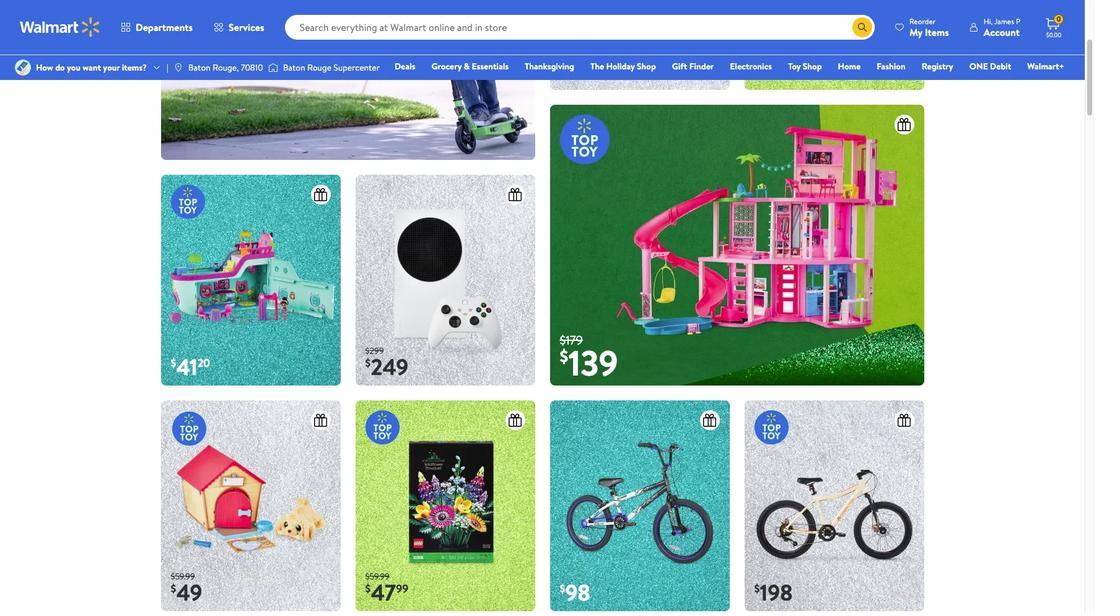 Task type: locate. For each thing, give the bounding box(es) containing it.
$0.00
[[1047, 30, 1062, 39]]

49
[[797, 60, 810, 75], [176, 577, 202, 608]]

0 horizontal spatial $59.99
[[171, 570, 195, 583]]

0 horizontal spatial shop
[[637, 60, 656, 73]]

49 inside $ 599 49
[[797, 60, 810, 75]]

1 shop from the left
[[637, 60, 656, 73]]

gift
[[673, 60, 688, 73]]

my
[[910, 25, 923, 39]]

toy
[[789, 60, 801, 73]]

registry link
[[917, 60, 960, 73]]

49 inside $59.99 $ 49
[[176, 577, 202, 608]]

$59.99 $ 49
[[171, 570, 202, 608]]

|
[[167, 61, 169, 74]]

49 for $
[[176, 577, 202, 608]]

one debit link
[[964, 60, 1018, 73]]

1 horizontal spatial 49
[[797, 60, 810, 75]]

departments button
[[110, 12, 203, 42]]

thanksgiving link
[[520, 60, 580, 73]]

toy shop
[[789, 60, 822, 73]]

gift finder link
[[667, 60, 720, 73]]

do
[[55, 61, 65, 74]]

 image for baton rouge, 70810
[[173, 63, 183, 73]]

how
[[36, 61, 53, 74]]

99
[[396, 581, 409, 597]]

 image
[[161, 0, 535, 160], [15, 60, 31, 76], [173, 63, 183, 73]]

items?
[[122, 61, 147, 74]]

Search search field
[[285, 15, 875, 40]]

$59.99 inside $59.99 $ 49
[[171, 570, 195, 583]]

james
[[995, 16, 1015, 26]]

$499
[[560, 49, 579, 61]]

essentials
[[472, 60, 509, 73]]

$59.99
[[171, 570, 195, 583], [365, 570, 390, 583]]

$ 41 20
[[171, 352, 210, 383]]

shop right holiday
[[637, 60, 656, 73]]

2 baton from the left
[[283, 61, 305, 74]]

shop right toy
[[803, 60, 822, 73]]

1 horizontal spatial shop
[[803, 60, 822, 73]]

grocery & essentials
[[432, 60, 509, 73]]

toy shop link
[[783, 60, 828, 73]]

want
[[83, 61, 101, 74]]

249
[[371, 352, 409, 383]]

$ inside $499 $ 449
[[560, 60, 566, 75]]

baton left rouge
[[283, 61, 305, 74]]

fashion
[[877, 60, 906, 73]]

$299 $ 249
[[365, 345, 409, 383]]

lego icons wildflower bouquet 10313 set - artificial flowers, adult botanical collection, unique home décor piece, makes a great christmas  gift for women, men and teens image
[[356, 401, 535, 611]]

70810
[[241, 61, 263, 74]]

0 horizontal spatial baton
[[188, 61, 211, 74]]

1 horizontal spatial $59.99
[[365, 570, 390, 583]]

49 for 599
[[797, 60, 810, 75]]

2 $59.99 from the left
[[365, 570, 390, 583]]

$
[[560, 60, 566, 75], [755, 60, 760, 75], [560, 344, 569, 368], [171, 355, 176, 371], [365, 355, 371, 371], [171, 581, 176, 597], [365, 581, 371, 597], [560, 581, 566, 597], [755, 581, 760, 597]]

0 $0.00
[[1047, 14, 1062, 39]]

the
[[591, 60, 605, 73]]

449
[[566, 56, 606, 87]]

$179 $ 139
[[560, 332, 618, 387]]

baton left rouge,
[[188, 61, 211, 74]]

1 horizontal spatial baton
[[283, 61, 305, 74]]

$ inside $ 198
[[755, 581, 760, 597]]

1 vertical spatial 49
[[176, 577, 202, 608]]

shop
[[637, 60, 656, 73], [803, 60, 822, 73]]

the holiday shop
[[591, 60, 656, 73]]

$ inside $59.99 $ 49
[[171, 581, 176, 597]]

$ 98
[[560, 577, 591, 608]]

search icon image
[[858, 22, 868, 32]]

$ inside $179 $ 139
[[560, 344, 569, 368]]

0 horizontal spatial 49
[[176, 577, 202, 608]]

$59.99 $ 47 99
[[365, 570, 409, 608]]

your
[[103, 61, 120, 74]]

little live pets my puppy's home interactive puppy and kennel, 25+ sounds and reactions, ages 5+ image
[[161, 401, 341, 611]]

finder
[[690, 60, 714, 73]]

$179
[[560, 332, 583, 349]]

electronics
[[730, 60, 773, 73]]

0 vertical spatial 49
[[797, 60, 810, 75]]

baton for baton rouge, 70810
[[188, 61, 211, 74]]

$59.99 inside $59.99 $ 47 99
[[365, 570, 390, 583]]

 image
[[268, 61, 278, 74]]

1 baton from the left
[[188, 61, 211, 74]]

baton
[[188, 61, 211, 74], [283, 61, 305, 74]]

rouge,
[[213, 61, 239, 74]]

kent bicycles 20" boy's ambush bmx child bike, black/blue image
[[550, 401, 730, 611]]

reorder
[[910, 16, 936, 26]]

hi, james p account
[[984, 16, 1021, 39]]

1 $59.99 from the left
[[171, 570, 195, 583]]

deals link
[[389, 60, 421, 73]]



Task type: describe. For each thing, give the bounding box(es) containing it.
$ 198
[[755, 577, 793, 608]]

$59.99 for 47
[[365, 570, 390, 583]]

baton rouge supercenter
[[283, 61, 380, 74]]

holiday
[[607, 60, 635, 73]]

98
[[566, 577, 591, 608]]

$499 $ 449
[[560, 49, 606, 87]]

deals
[[395, 60, 416, 73]]

thanksgiving
[[525, 60, 575, 73]]

services button
[[203, 12, 275, 42]]

$ 599 49
[[755, 56, 810, 87]]

2 shop from the left
[[803, 60, 822, 73]]

$ inside $59.99 $ 47 99
[[365, 581, 371, 597]]

&
[[464, 60, 470, 73]]

gift finder
[[673, 60, 714, 73]]

47
[[371, 577, 396, 608]]

home link
[[833, 60, 867, 73]]

$ inside $299 $ 249
[[365, 355, 371, 371]]

walmart+
[[1028, 60, 1065, 73]]

account
[[984, 25, 1020, 39]]

services
[[229, 20, 264, 34]]

$59.99 for 49
[[171, 570, 195, 583]]

grocery
[[432, 60, 462, 73]]

reorder my items
[[910, 16, 950, 39]]

rouge
[[308, 61, 332, 74]]

items
[[926, 25, 950, 39]]

registry
[[922, 60, 954, 73]]

baton rouge, 70810
[[188, 61, 263, 74]]

Walmart Site-Wide search field
[[285, 15, 875, 40]]

departments
[[136, 20, 193, 34]]

p
[[1017, 16, 1021, 26]]

$ inside $ 599 49
[[755, 60, 760, 75]]

$ inside $ 98
[[560, 581, 566, 597]]

barbie dreamhouse, 75+ pieces, pool party doll house with 3 story slide image
[[550, 105, 925, 386]]

198
[[760, 577, 793, 608]]

walmart+ link
[[1023, 60, 1071, 73]]

electronics link
[[725, 60, 778, 73]]

home
[[839, 60, 861, 73]]

139
[[569, 339, 618, 387]]

fashion link
[[872, 60, 912, 73]]

the holiday shop link
[[585, 60, 662, 73]]

 image for how do you want your items?
[[15, 60, 31, 76]]

41
[[176, 352, 198, 383]]

one debit
[[970, 60, 1012, 73]]

baton for baton rouge supercenter
[[283, 61, 305, 74]]

grocery & essentials link
[[426, 60, 515, 73]]

microsoft xbox series s image
[[356, 175, 535, 386]]

walmart image
[[20, 17, 100, 37]]

$ inside $ 41 20
[[171, 355, 176, 371]]

0
[[1057, 14, 1062, 24]]

$299
[[365, 345, 384, 357]]

ozark trail 24" glide mountain bike, 8 speed, vanilla, teen, unisex image
[[745, 401, 925, 611]]

debit
[[991, 60, 1012, 73]]

you
[[67, 61, 81, 74]]

supercenter
[[334, 61, 380, 74]]

one
[[970, 60, 989, 73]]

how do you want your items?
[[36, 61, 147, 74]]

gabby's dollhouse, gabby cat friend ship cruise ship toy vehicle playset, for kids age 3 and up image
[[161, 175, 341, 386]]

20
[[198, 355, 210, 371]]

599
[[760, 56, 797, 87]]

hi,
[[984, 16, 993, 26]]



Task type: vqa. For each thing, say whether or not it's contained in the screenshot.
Save with for 135
no



